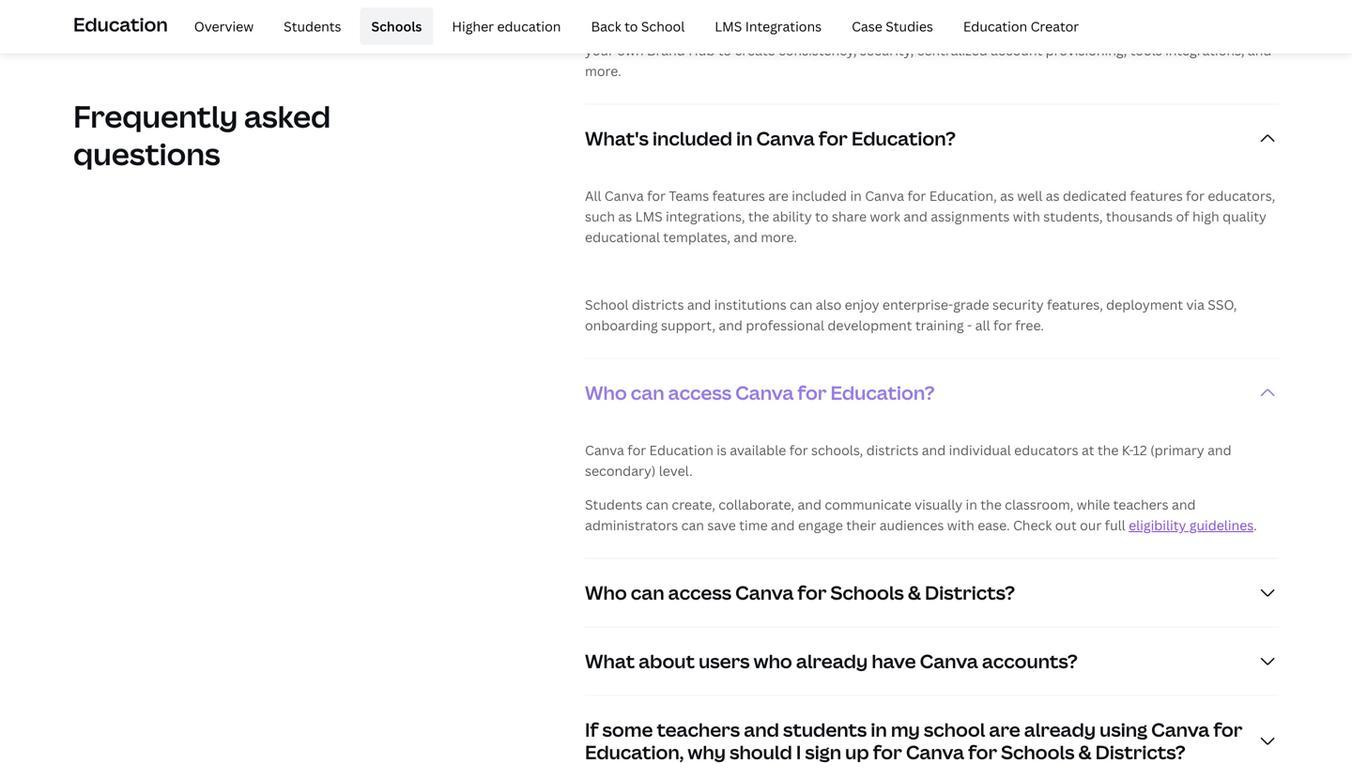 Task type: describe. For each thing, give the bounding box(es) containing it.
all canva for teams features are included in canva for education, as well as dedicated features for educators, such as lms integrations, the ability to share work and assignments with students, thousands of high quality educational templates, and more.
[[585, 187, 1275, 246]]

who
[[754, 648, 792, 674]]

education? for who can access canva for education?
[[831, 380, 935, 406]]

0 vertical spatial your
[[807, 0, 836, 18]]

included inside dropdown button
[[653, 125, 732, 151]]

1 vertical spatial brand
[[647, 41, 685, 59]]

with inside all canva for teams features are included in canva for education, as well as dedicated features for educators, such as lms integrations, the ability to share work and assignments with students, thousands of high quality educational templates, and more.
[[1013, 207, 1040, 225]]

districts? inside 'dropdown button'
[[925, 580, 1015, 606]]

in down create
[[736, 125, 753, 151]]

case studies link
[[840, 8, 944, 45]]

for inside 'dropdown button'
[[798, 580, 827, 606]]

access up the account
[[1017, 0, 1060, 18]]

share
[[832, 207, 867, 225]]

canva inside canva for education is available for schools, districts and individual educators at the k-12 (primary and secondary) level.
[[585, 441, 624, 459]]

create
[[735, 41, 775, 59]]

districts,
[[747, 0, 804, 18]]

are inside all canva for teams features are included in canva for education, as well as dedicated features for educators, such as lms integrations, the ability to share work and assignments with students, thousands of high quality educational templates, and more.
[[768, 187, 789, 205]]

can inside 'dropdown button'
[[631, 580, 664, 606]]

students for students can create, collaborate, and communicate visually in the classroom, while teachers and administrators can save time and engage their audiences with ease. check out our full
[[585, 496, 643, 513]]

have
[[872, 648, 916, 674]]

schools inside "with canva for schools & districts, your entire school or district can access all canva for education has to offer at scale, 100% free. this includes all the benefits of canva for education plus access to brand kits in your own brand hub to create consistency, security, centralized account provisioning, tools integrations, and more."
[[682, 0, 732, 18]]

can up administrators
[[646, 496, 669, 513]]

districts inside school districts and institutions can also enjoy enterprise-grade security features, deployment via sso, onboarding support, and professional development training - all for free.
[[632, 296, 684, 313]]

the inside all canva for teams features are included in canva for education, as well as dedicated features for educators, such as lms integrations, the ability to share work and assignments with students, thousands of high quality educational templates, and more.
[[748, 207, 769, 225]]

lms inside all canva for teams features are included in canva for education, as well as dedicated features for educators, such as lms integrations, the ability to share work and assignments with students, thousands of high quality educational templates, and more.
[[635, 207, 663, 225]]

to inside all canva for teams features are included in canva for education, as well as dedicated features for educators, such as lms integrations, the ability to share work and assignments with students, thousands of high quality educational templates, and more.
[[815, 207, 829, 225]]

case
[[852, 17, 882, 35]]

canva right have
[[920, 648, 978, 674]]

2 horizontal spatial all
[[1063, 0, 1078, 18]]

educators
[[1014, 441, 1078, 459]]

asked
[[244, 96, 331, 137]]

create,
[[672, 496, 715, 513]]

to up tools at the right top of the page
[[1152, 21, 1166, 38]]

time
[[739, 516, 768, 534]]

assignments
[[931, 207, 1010, 225]]

educators,
[[1208, 187, 1275, 205]]

individual
[[949, 441, 1011, 459]]

can inside school districts and institutions can also enjoy enterprise-grade security features, deployment via sso, onboarding support, and professional development training - all for free.
[[790, 296, 813, 313]]

tools
[[1130, 41, 1162, 59]]

enjoy
[[845, 296, 879, 313]]

hub
[[688, 41, 715, 59]]

access up tools at the right top of the page
[[1106, 21, 1149, 38]]

about
[[639, 648, 695, 674]]

education creator link
[[952, 8, 1090, 45]]

security
[[992, 296, 1044, 313]]

up
[[845, 739, 869, 763]]

integrations, inside "with canva for schools & districts, your entire school or district can access all canva for education has to offer at scale, 100% free. this includes all the benefits of canva for education plus access to brand kits in your own brand hub to create consistency, security, centralized account provisioning, tools integrations, and more."
[[1165, 41, 1245, 59]]

who for who can access canva for schools & districts?
[[585, 580, 627, 606]]

schools inside schools link
[[371, 17, 422, 35]]

1 horizontal spatial as
[[1000, 187, 1014, 205]]

features,
[[1047, 296, 1103, 313]]

what
[[585, 648, 635, 674]]

my
[[891, 717, 920, 743]]

for inside dropdown button
[[798, 380, 827, 406]]

& inside who can access canva for schools & districts? 'dropdown button'
[[908, 580, 921, 606]]

can down create,
[[681, 516, 704, 534]]

canva up work
[[865, 187, 904, 205]]

0 horizontal spatial as
[[618, 207, 632, 225]]

should
[[730, 739, 792, 763]]

deployment
[[1106, 296, 1183, 313]]

what's included in canva for education?
[[585, 125, 956, 151]]

high
[[1192, 207, 1219, 225]]

i
[[796, 739, 801, 763]]

and inside "with canva for schools & districts, your entire school or district can access all canva for education has to offer at scale, 100% free. this includes all the benefits of canva for education plus access to brand kits in your own brand hub to create consistency, security, centralized account provisioning, tools integrations, and more."
[[1248, 41, 1272, 59]]

overview
[[194, 17, 254, 35]]

sso,
[[1208, 296, 1237, 313]]

what about users who already have canva accounts?
[[585, 648, 1078, 674]]

integrations
[[745, 17, 822, 35]]

schools,
[[811, 441, 863, 459]]

the inside canva for education is available for schools, districts and individual educators at the k-12 (primary and secondary) level.
[[1098, 441, 1119, 459]]

using
[[1100, 717, 1147, 743]]

with inside students can create, collaborate, and communicate visually in the classroom, while teachers and administrators can save time and engage their audiences with ease. check out our full
[[947, 516, 974, 534]]

accounts?
[[982, 648, 1078, 674]]

eligibility
[[1129, 516, 1186, 534]]

thousands
[[1106, 207, 1173, 225]]

who can access canva for schools & districts?
[[585, 580, 1015, 606]]

ability
[[773, 207, 812, 225]]

if some teachers and students in my school are already using canva for education, why should i sign up for canva for schools & districts?
[[585, 717, 1243, 763]]

& inside "with canva for schools & districts, your entire school or district can access all canva for education has to offer at scale, 100% free. this includes all the benefits of canva for education plus access to brand kits in your own brand hub to create consistency, security, centralized account provisioning, tools integrations, and more."
[[735, 0, 744, 18]]

support,
[[661, 316, 716, 334]]

guidelines
[[1189, 516, 1254, 534]]

while
[[1077, 496, 1110, 513]]

offer
[[585, 21, 616, 38]]

this
[[745, 21, 771, 38]]

onboarding
[[585, 316, 658, 334]]

sign
[[805, 739, 841, 763]]

2 horizontal spatial as
[[1046, 187, 1060, 205]]

all
[[585, 187, 601, 205]]

professional
[[746, 316, 824, 334]]

for inside school districts and institutions can also enjoy enterprise-grade security features, deployment via sso, onboarding support, and professional development training - all for free.
[[993, 316, 1012, 334]]

in inside all canva for teams features are included in canva for education, as well as dedicated features for educators, such as lms integrations, the ability to share work and assignments with students, thousands of high quality educational templates, and more.
[[850, 187, 862, 205]]

students can create, collaborate, and communicate visually in the classroom, while teachers and administrators can save time and engage their audiences with ease. check out our full
[[585, 496, 1196, 534]]

school inside if some teachers and students in my school are already using canva for education, why should i sign up for canva for schools & districts?
[[924, 717, 985, 743]]

& inside if some teachers and students in my school are already using canva for education, why should i sign up for canva for schools & districts?
[[1078, 739, 1092, 763]]

our
[[1080, 516, 1102, 534]]

dedicated
[[1063, 187, 1127, 205]]

canva up "plus"
[[1081, 0, 1120, 18]]

the inside students can create, collaborate, and communicate visually in the classroom, while teachers and administrators can save time and engage their audiences with ease. check out our full
[[981, 496, 1002, 513]]

back to school link
[[580, 8, 696, 45]]

higher education link
[[441, 8, 572, 45]]

also
[[816, 296, 842, 313]]

security,
[[860, 41, 914, 59]]

district
[[942, 0, 988, 18]]

institutions
[[714, 296, 787, 313]]

via
[[1186, 296, 1205, 313]]

with canva for schools & districts, your entire school or district can access all canva for education has to offer at scale, 100% free. this includes all the benefits of canva for education plus access to brand kits in your own brand hub to create consistency, security, centralized account provisioning, tools integrations, and more.
[[585, 0, 1272, 80]]

some
[[602, 717, 653, 743]]

who can access canva for schools & districts? button
[[585, 559, 1279, 627]]

schools link
[[360, 8, 433, 45]]

teachers inside if some teachers and students in my school are already using canva for education, why should i sign up for canva for schools & districts?
[[657, 717, 740, 743]]

level.
[[659, 462, 693, 480]]

and inside if some teachers and students in my school are already using canva for education, why should i sign up for canva for schools & districts?
[[744, 717, 779, 743]]

0 vertical spatial brand
[[1169, 21, 1207, 38]]

districts? inside if some teachers and students in my school are already using canva for education, why should i sign up for canva for schools & districts?
[[1095, 739, 1186, 763]]

who can access canva for education?
[[585, 380, 935, 406]]

in inside "with canva for schools & districts, your entire school or district can access all canva for education has to offer at scale, 100% free. this includes all the benefits of canva for education plus access to brand kits in your own brand hub to create consistency, security, centralized account provisioning, tools integrations, and more."
[[1237, 21, 1249, 38]]

already inside if some teachers and students in my school are already using canva for education, why should i sign up for canva for schools & districts?
[[1024, 717, 1096, 743]]

0 horizontal spatial all
[[831, 21, 846, 38]]

canva right up
[[906, 739, 964, 763]]

lms integrations
[[715, 17, 822, 35]]

entire
[[839, 0, 877, 18]]

menu bar containing overview
[[175, 8, 1090, 45]]

higher
[[452, 17, 494, 35]]

to right hub at top right
[[718, 41, 732, 59]]

who for who can access canva for education?
[[585, 380, 627, 406]]



Task type: locate. For each thing, give the bounding box(es) containing it.
as left well
[[1000, 187, 1014, 205]]

1 horizontal spatial districts?
[[1095, 739, 1186, 763]]

& down audiences
[[908, 580, 921, 606]]

as up educational
[[618, 207, 632, 225]]

1 horizontal spatial teachers
[[1113, 496, 1169, 513]]

2 who from the top
[[585, 580, 627, 606]]

own
[[617, 41, 644, 59]]

secondary)
[[585, 462, 656, 480]]

back to school
[[591, 17, 685, 35]]

1 vertical spatial &
[[908, 580, 921, 606]]

overview link
[[183, 8, 265, 45]]

administrators
[[585, 516, 678, 534]]

all up "plus"
[[1063, 0, 1078, 18]]

students
[[783, 717, 867, 743]]

1 horizontal spatial &
[[908, 580, 921, 606]]

eligibility guidelines link
[[1129, 516, 1254, 534]]

districts right schools,
[[866, 441, 919, 459]]

0 horizontal spatial education,
[[585, 739, 684, 763]]

with down well
[[1013, 207, 1040, 225]]

0 horizontal spatial included
[[653, 125, 732, 151]]

canva up secondary)
[[585, 441, 624, 459]]

2 horizontal spatial &
[[1078, 739, 1092, 763]]

kits
[[1211, 21, 1234, 38]]

students inside students link
[[284, 17, 341, 35]]

1 vertical spatial of
[[1176, 207, 1189, 225]]

can down onboarding
[[631, 380, 664, 406]]

1 vertical spatial more.
[[761, 228, 797, 246]]

of down or
[[928, 21, 941, 38]]

enterprise-
[[883, 296, 953, 313]]

lms up educational
[[635, 207, 663, 225]]

0 horizontal spatial &
[[735, 0, 744, 18]]

teachers up eligibility
[[1113, 496, 1169, 513]]

more. down ability
[[761, 228, 797, 246]]

0 horizontal spatial at
[[619, 21, 632, 38]]

0 vertical spatial students
[[284, 17, 341, 35]]

can up "professional"
[[790, 296, 813, 313]]

what's
[[585, 125, 649, 151]]

0 horizontal spatial students
[[284, 17, 341, 35]]

canva right using
[[1151, 717, 1210, 743]]

teachers inside students can create, collaborate, and communicate visually in the classroom, while teachers and administrators can save time and engage their audiences with ease. check out our full
[[1113, 496, 1169, 513]]

the left ability
[[748, 207, 769, 225]]

all inside school districts and institutions can also enjoy enterprise-grade security features, deployment via sso, onboarding support, and professional development training - all for free.
[[975, 316, 990, 334]]

of inside "with canva for schools & districts, your entire school or district can access all canva for education has to offer at scale, 100% free. this includes all the benefits of canva for education plus access to brand kits in your own brand hub to create consistency, security, centralized account provisioning, tools integrations, and more."
[[928, 21, 941, 38]]

who down onboarding
[[585, 380, 627, 406]]

0 vertical spatial districts?
[[925, 580, 1015, 606]]

0 horizontal spatial teachers
[[657, 717, 740, 743]]

1 horizontal spatial with
[[1013, 207, 1040, 225]]

0 horizontal spatial free.
[[713, 21, 742, 38]]

0 vertical spatial districts
[[632, 296, 684, 313]]

education?
[[852, 125, 956, 151], [831, 380, 935, 406]]

free. left "this" at the top of the page
[[713, 21, 742, 38]]

0 horizontal spatial school
[[585, 296, 629, 313]]

0 vertical spatial integrations,
[[1165, 41, 1245, 59]]

as right well
[[1046, 187, 1060, 205]]

education? up work
[[852, 125, 956, 151]]

classroom,
[[1005, 496, 1074, 513]]

at up own on the top of page
[[619, 21, 632, 38]]

1 horizontal spatial your
[[807, 0, 836, 18]]

more. down own on the top of page
[[585, 62, 621, 80]]

if
[[585, 717, 599, 743]]

visually
[[915, 496, 963, 513]]

your down offer on the left
[[585, 41, 614, 59]]

school
[[641, 17, 685, 35], [585, 296, 629, 313]]

0 horizontal spatial brand
[[647, 41, 685, 59]]

12
[[1133, 441, 1147, 459]]

in up share
[[850, 187, 862, 205]]

access up is
[[668, 380, 732, 406]]

to right has at top right
[[1238, 0, 1251, 18]]

school inside school districts and institutions can also enjoy enterprise-grade security features, deployment via sso, onboarding support, and professional development training - all for free.
[[585, 296, 629, 313]]

education inside education creator link
[[963, 17, 1027, 35]]

all down entire
[[831, 21, 846, 38]]

full
[[1105, 516, 1126, 534]]

questions
[[73, 133, 220, 174]]

1 vertical spatial with
[[947, 516, 974, 534]]

who up 'what'
[[585, 580, 627, 606]]

lms integrations link
[[704, 8, 833, 45]]

with down visually
[[947, 516, 974, 534]]

1 horizontal spatial all
[[975, 316, 990, 334]]

in left my
[[871, 717, 887, 743]]

0 vertical spatial &
[[735, 0, 744, 18]]

schools down their
[[831, 580, 904, 606]]

0 vertical spatial included
[[653, 125, 732, 151]]

students link
[[272, 8, 353, 45]]

0 vertical spatial lms
[[715, 17, 742, 35]]

students left schools link
[[284, 17, 341, 35]]

already
[[796, 648, 868, 674], [1024, 717, 1096, 743]]

1 horizontal spatial integrations,
[[1165, 41, 1245, 59]]

0 vertical spatial free.
[[713, 21, 742, 38]]

is
[[717, 441, 727, 459]]

1 vertical spatial education?
[[831, 380, 935, 406]]

0 vertical spatial more.
[[585, 62, 621, 80]]

the
[[849, 21, 870, 38], [748, 207, 769, 225], [1098, 441, 1119, 459], [981, 496, 1002, 513]]

includes
[[774, 21, 827, 38]]

districts inside canva for education is available for schools, districts and individual educators at the k-12 (primary and secondary) level.
[[866, 441, 919, 459]]

1 horizontal spatial more.
[[761, 228, 797, 246]]

creator
[[1031, 17, 1079, 35]]

education creator
[[963, 17, 1079, 35]]

2 vertical spatial all
[[975, 316, 990, 334]]

canva inside dropdown button
[[735, 380, 794, 406]]

1 who from the top
[[585, 380, 627, 406]]

integrations, inside all canva for teams features are included in canva for education, as well as dedicated features for educators, such as lms integrations, the ability to share work and assignments with students, thousands of high quality educational templates, and more.
[[666, 207, 745, 225]]

users
[[699, 648, 750, 674]]

1 vertical spatial education,
[[585, 739, 684, 763]]

account
[[991, 41, 1042, 59]]

canva right the all
[[605, 187, 644, 205]]

free.
[[713, 21, 742, 38], [1015, 316, 1044, 334]]

such
[[585, 207, 615, 225]]

1 horizontal spatial features
[[1130, 187, 1183, 205]]

included inside all canva for teams features are included in canva for education, as well as dedicated features for educators, such as lms integrations, the ability to share work and assignments with students, thousands of high quality educational templates, and more.
[[792, 187, 847, 205]]

provisioning,
[[1046, 41, 1127, 59]]

back
[[591, 17, 621, 35]]

0 vertical spatial teachers
[[1113, 496, 1169, 513]]

already left using
[[1024, 717, 1096, 743]]

more.
[[585, 62, 621, 80], [761, 228, 797, 246]]

access inside dropdown button
[[668, 380, 732, 406]]

1 vertical spatial lms
[[635, 207, 663, 225]]

to
[[1238, 0, 1251, 18], [624, 17, 638, 35], [1152, 21, 1166, 38], [718, 41, 732, 59], [815, 207, 829, 225]]

2 features from the left
[[1130, 187, 1183, 205]]

free. for 100%
[[713, 21, 742, 38]]

1 horizontal spatial districts
[[866, 441, 919, 459]]

more. inside "with canva for schools & districts, your entire school or district can access all canva for education has to offer at scale, 100% free. this includes all the benefits of canva for education plus access to brand kits in your own brand hub to create consistency, security, centralized account provisioning, tools integrations, and more."
[[585, 62, 621, 80]]

1 vertical spatial your
[[585, 41, 614, 59]]

features right teams
[[712, 187, 765, 205]]

education? inside what's included in canva for education? dropdown button
[[852, 125, 956, 151]]

0 vertical spatial education?
[[852, 125, 956, 151]]

teachers right some
[[657, 717, 740, 743]]

education? down development at the top right of the page
[[831, 380, 935, 406]]

school up own on the top of page
[[641, 17, 685, 35]]

school
[[880, 0, 922, 18], [924, 717, 985, 743]]

1 horizontal spatial at
[[1082, 441, 1094, 459]]

can
[[991, 0, 1014, 18], [790, 296, 813, 313], [631, 380, 664, 406], [646, 496, 669, 513], [681, 516, 704, 534], [631, 580, 664, 606]]

1 vertical spatial included
[[792, 187, 847, 205]]

engage
[[798, 516, 843, 534]]

education? for what's included in canva for education?
[[852, 125, 956, 151]]

1 horizontal spatial of
[[1176, 207, 1189, 225]]

1 vertical spatial school
[[924, 717, 985, 743]]

1 horizontal spatial education,
[[929, 187, 997, 205]]

education? inside who can access canva for education? dropdown button
[[831, 380, 935, 406]]

centralized
[[917, 41, 988, 59]]

education, up assignments
[[929, 187, 997, 205]]

1 horizontal spatial lms
[[715, 17, 742, 35]]

consistency,
[[778, 41, 857, 59]]

1 vertical spatial who
[[585, 580, 627, 606]]

with
[[1013, 207, 1040, 225], [947, 516, 974, 534]]

what's included in canva for education? button
[[585, 105, 1279, 172]]

0 horizontal spatial districts
[[632, 296, 684, 313]]

who inside who can access canva for schools & districts? 'dropdown button'
[[585, 580, 627, 606]]

0 horizontal spatial school
[[880, 0, 922, 18]]

development
[[828, 316, 912, 334]]

can inside "with canva for schools & districts, your entire school or district can access all canva for education has to offer at scale, 100% free. this includes all the benefits of canva for education plus access to brand kits in your own brand hub to create consistency, security, centralized account provisioning, tools integrations, and more."
[[991, 0, 1014, 18]]

0 vertical spatial already
[[796, 648, 868, 674]]

out
[[1055, 516, 1077, 534]]

0 vertical spatial all
[[1063, 0, 1078, 18]]

free. for for
[[1015, 316, 1044, 334]]

.
[[1254, 516, 1257, 534]]

lms inside lms integrations link
[[715, 17, 742, 35]]

features up thousands
[[1130, 187, 1183, 205]]

education inside canva for education is available for schools, districts and individual educators at the k-12 (primary and secondary) level.
[[649, 441, 713, 459]]

if some teachers and students in my school are already using canva for education, why should i sign up for canva for schools & districts? button
[[585, 696, 1279, 763]]

at
[[619, 21, 632, 38], [1082, 441, 1094, 459]]

canva inside 'dropdown button'
[[735, 580, 794, 606]]

canva up ability
[[756, 125, 815, 151]]

features
[[712, 187, 765, 205], [1130, 187, 1183, 205]]

education, left the why at the right bottom
[[585, 739, 684, 763]]

1 horizontal spatial included
[[792, 187, 847, 205]]

studies
[[886, 17, 933, 35]]

who can access canva for education? button
[[585, 359, 1279, 427]]

schools inside if some teachers and students in my school are already using canva for education, why should i sign up for canva for schools & districts?
[[1001, 739, 1075, 763]]

1 horizontal spatial are
[[989, 717, 1020, 743]]

school up "benefits"
[[880, 0, 922, 18]]

0 vertical spatial with
[[1013, 207, 1040, 225]]

their
[[846, 516, 876, 534]]

brand left kits
[[1169, 21, 1207, 38]]

k-
[[1122, 441, 1133, 459]]

eligibility guidelines .
[[1129, 516, 1257, 534]]

more. inside all canva for teams features are included in canva for education, as well as dedicated features for educators, such as lms integrations, the ability to share work and assignments with students, thousands of high quality educational templates, and more.
[[761, 228, 797, 246]]

already right who
[[796, 648, 868, 674]]

& left using
[[1078, 739, 1092, 763]]

0 horizontal spatial districts?
[[925, 580, 1015, 606]]

0 vertical spatial school
[[641, 17, 685, 35]]

in
[[1237, 21, 1249, 38], [736, 125, 753, 151], [850, 187, 862, 205], [966, 496, 977, 513], [871, 717, 887, 743]]

1 vertical spatial integrations,
[[666, 207, 745, 225]]

who inside who can access canva for education? dropdown button
[[585, 380, 627, 406]]

schools
[[682, 0, 732, 18], [371, 17, 422, 35], [831, 580, 904, 606], [1001, 739, 1075, 763]]

access down save
[[668, 580, 732, 606]]

of left "high"
[[1176, 207, 1189, 225]]

ease.
[[978, 516, 1010, 534]]

brand down scale,
[[647, 41, 685, 59]]

integrations, up templates,
[[666, 207, 745, 225]]

school inside the back to school link
[[641, 17, 685, 35]]

canva down time
[[735, 580, 794, 606]]

0 horizontal spatial integrations,
[[666, 207, 745, 225]]

menu bar
[[175, 8, 1090, 45]]

0 vertical spatial are
[[768, 187, 789, 205]]

students for students
[[284, 17, 341, 35]]

frequently
[[73, 96, 238, 137]]

students inside students can create, collaborate, and communicate visually in the classroom, while teachers and administrators can save time and engage their audiences with ease. check out our full
[[585, 496, 643, 513]]

schools inside who can access canva for schools & districts? 'dropdown button'
[[831, 580, 904, 606]]

can right district
[[991, 0, 1014, 18]]

can down administrators
[[631, 580, 664, 606]]

1 vertical spatial already
[[1024, 717, 1096, 743]]

2 vertical spatial &
[[1078, 739, 1092, 763]]

canva
[[617, 0, 657, 18], [1081, 0, 1120, 18], [945, 21, 984, 38], [756, 125, 815, 151], [605, 187, 644, 205], [865, 187, 904, 205], [735, 380, 794, 406], [585, 441, 624, 459], [735, 580, 794, 606], [920, 648, 978, 674], [1151, 717, 1210, 743], [906, 739, 964, 763]]

included up ability
[[792, 187, 847, 205]]

with
[[585, 0, 614, 18]]

1 horizontal spatial already
[[1024, 717, 1096, 743]]

students up administrators
[[585, 496, 643, 513]]

canva for education is available for schools, districts and individual educators at the k-12 (primary and secondary) level.
[[585, 441, 1232, 480]]

the down entire
[[849, 21, 870, 38]]

0 horizontal spatial features
[[712, 187, 765, 205]]

integrations,
[[1165, 41, 1245, 59], [666, 207, 745, 225]]

teachers
[[1113, 496, 1169, 513], [657, 717, 740, 743]]

1 horizontal spatial students
[[585, 496, 643, 513]]

0 vertical spatial at
[[619, 21, 632, 38]]

at inside canva for education is available for schools, districts and individual educators at the k-12 (primary and secondary) level.
[[1082, 441, 1094, 459]]

in inside if some teachers and students in my school are already using canva for education, why should i sign up for canva for schools & districts?
[[871, 717, 887, 743]]

of inside all canva for teams features are included in canva for education, as well as dedicated features for educators, such as lms integrations, the ability to share work and assignments with students, thousands of high quality educational templates, and more.
[[1176, 207, 1189, 225]]

1 horizontal spatial school
[[641, 17, 685, 35]]

1 horizontal spatial free.
[[1015, 316, 1044, 334]]

free. down security
[[1015, 316, 1044, 334]]

all right -
[[975, 316, 990, 334]]

school right my
[[924, 717, 985, 743]]

plus
[[1076, 21, 1103, 38]]

education,
[[929, 187, 997, 205], [585, 739, 684, 763]]

are inside if some teachers and students in my school are already using canva for education, why should i sign up for canva for schools & districts?
[[989, 717, 1020, 743]]

access inside 'dropdown button'
[[668, 580, 732, 606]]

in inside students can create, collaborate, and communicate visually in the classroom, while teachers and administrators can save time and engage their audiences with ease. check out our full
[[966, 496, 977, 513]]

are up ability
[[768, 187, 789, 205]]

0 horizontal spatial your
[[585, 41, 614, 59]]

templates,
[[663, 228, 730, 246]]

the left k-
[[1098, 441, 1119, 459]]

1 vertical spatial districts?
[[1095, 739, 1186, 763]]

free. inside "with canva for schools & districts, your entire school or district can access all canva for education has to offer at scale, 100% free. this includes all the benefits of canva for education plus access to brand kits in your own brand hub to create consistency, security, centralized account provisioning, tools integrations, and more."
[[713, 21, 742, 38]]

1 vertical spatial districts
[[866, 441, 919, 459]]

save
[[707, 516, 736, 534]]

1 vertical spatial students
[[585, 496, 643, 513]]

schools up 100%
[[682, 0, 732, 18]]

districts up support,
[[632, 296, 684, 313]]

integrations, down kits
[[1165, 41, 1245, 59]]

to left share
[[815, 207, 829, 225]]

1 horizontal spatial school
[[924, 717, 985, 743]]

at left k-
[[1082, 441, 1094, 459]]

communicate
[[825, 496, 912, 513]]

1 vertical spatial all
[[831, 21, 846, 38]]

0 horizontal spatial more.
[[585, 62, 621, 80]]

your up includes
[[807, 0, 836, 18]]

audiences
[[880, 516, 944, 534]]

at inside "with canva for schools & districts, your entire school or district can access all canva for education has to offer at scale, 100% free. this includes all the benefits of canva for education plus access to brand kits in your own brand hub to create consistency, security, centralized account provisioning, tools integrations, and more."
[[619, 21, 632, 38]]

canva up available
[[735, 380, 794, 406]]

education, inside all canva for teams features are included in canva for education, as well as dedicated features for educators, such as lms integrations, the ability to share work and assignments with students, thousands of high quality educational templates, and more.
[[929, 187, 997, 205]]

100%
[[674, 21, 710, 38]]

schools left using
[[1001, 739, 1075, 763]]

educational
[[585, 228, 660, 246]]

the up the ease.
[[981, 496, 1002, 513]]

0 horizontal spatial with
[[947, 516, 974, 534]]

0 vertical spatial who
[[585, 380, 627, 406]]

all
[[1063, 0, 1078, 18], [831, 21, 846, 38], [975, 316, 990, 334]]

higher education
[[452, 17, 561, 35]]

included up teams
[[653, 125, 732, 151]]

1 vertical spatial at
[[1082, 441, 1094, 459]]

in right visually
[[966, 496, 977, 513]]

1 features from the left
[[712, 187, 765, 205]]

0 horizontal spatial already
[[796, 648, 868, 674]]

1 vertical spatial are
[[989, 717, 1020, 743]]

are down accounts?
[[989, 717, 1020, 743]]

1 vertical spatial free.
[[1015, 316, 1044, 334]]

1 vertical spatial school
[[585, 296, 629, 313]]

0 horizontal spatial of
[[928, 21, 941, 38]]

lms left "this" at the top of the page
[[715, 17, 742, 35]]

0 vertical spatial school
[[880, 0, 922, 18]]

to up own on the top of page
[[624, 17, 638, 35]]

can inside dropdown button
[[631, 380, 664, 406]]

canva down district
[[945, 21, 984, 38]]

grade
[[953, 296, 989, 313]]

free. inside school districts and institutions can also enjoy enterprise-grade security features, deployment via sso, onboarding support, and professional development training - all for free.
[[1015, 316, 1044, 334]]

the inside "with canva for schools & districts, your entire school or district can access all canva for education has to offer at scale, 100% free. this includes all the benefits of canva for education plus access to brand kits in your own brand hub to create consistency, security, centralized account provisioning, tools integrations, and more."
[[849, 21, 870, 38]]

0 vertical spatial education,
[[929, 187, 997, 205]]

0 horizontal spatial lms
[[635, 207, 663, 225]]

schools left higher
[[371, 17, 422, 35]]

1 horizontal spatial brand
[[1169, 21, 1207, 38]]

& left 'districts,'
[[735, 0, 744, 18]]

school inside "with canva for schools & districts, your entire school or district can access all canva for education has to offer at scale, 100% free. this includes all the benefits of canva for education plus access to brand kits in your own brand hub to create consistency, security, centralized account provisioning, tools integrations, and more."
[[880, 0, 922, 18]]

canva up scale,
[[617, 0, 657, 18]]

why
[[688, 739, 726, 763]]

education, inside if some teachers and students in my school are already using canva for education, why should i sign up for canva for schools & districts?
[[585, 739, 684, 763]]

education
[[497, 17, 561, 35]]

0 vertical spatial of
[[928, 21, 941, 38]]

in right kits
[[1237, 21, 1249, 38]]

what about users who already have canva accounts? button
[[585, 628, 1279, 695]]

1 vertical spatial teachers
[[657, 717, 740, 743]]

work
[[870, 207, 900, 225]]

0 horizontal spatial are
[[768, 187, 789, 205]]

school up onboarding
[[585, 296, 629, 313]]

districts?
[[925, 580, 1015, 606], [1095, 739, 1186, 763]]



Task type: vqa. For each thing, say whether or not it's contained in the screenshot.
districts? to the top
yes



